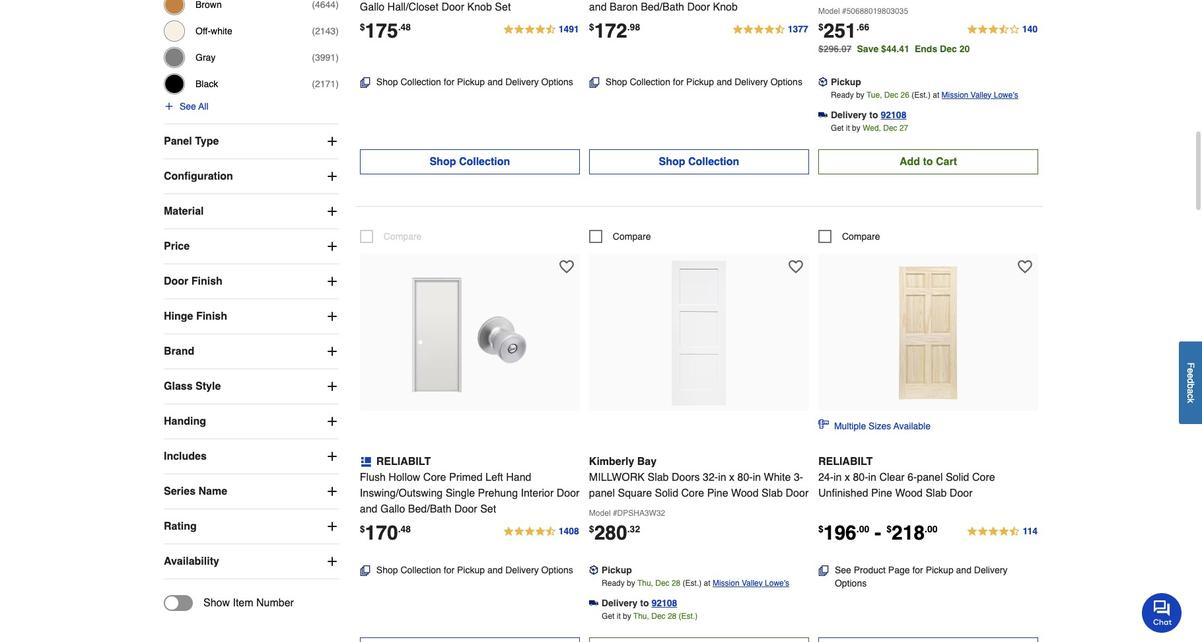 Task type: vqa. For each thing, say whether or not it's contained in the screenshot.
UP TO 30 PERCENT OFF SELECT MAJOR APPLIANCES. PLUS, SAVE UP TO AN EXTRA $750 ON MAJOR APPLIANCES. IMAGE
no



Task type: locate. For each thing, give the bounding box(es) containing it.
e up b
[[1186, 374, 1197, 379]]

x inside reliabilt 24-in x 80-in clear 6-panel solid core unfinished pine wood slab door
[[845, 472, 850, 483]]

get for get it by thu, dec 28 (est.)
[[602, 612, 615, 621]]

gray
[[196, 52, 216, 63]]

2 reliabilt from the left
[[819, 456, 873, 468]]

mission for 26
[[942, 90, 969, 100]]

3 compare from the left
[[843, 231, 881, 242]]

2 vertical spatial )
[[336, 79, 339, 89]]

item
[[233, 597, 253, 609]]

0 vertical spatial lowe's
[[994, 90, 1019, 100]]

80- up 'unfinished'
[[853, 472, 869, 483]]

plus image inside see all button
[[164, 101, 174, 112]]

1 horizontal spatial 92108
[[881, 109, 907, 120]]

plus image inside door finish button
[[326, 275, 339, 288]]

by
[[857, 90, 865, 100], [853, 123, 861, 133], [627, 579, 636, 588], [623, 612, 632, 621]]

175
[[365, 19, 398, 42]]

1 vertical spatial at
[[704, 579, 711, 588]]

plus image inside handing button
[[326, 415, 339, 428]]

plus image inside includes button
[[326, 450, 339, 463]]

finish for door finish
[[191, 275, 223, 287]]

1 ( from the top
[[312, 26, 315, 36]]

0 vertical spatial thu,
[[638, 579, 653, 588]]

ready by thu, dec 28 (est.) at mission valley lowe's
[[602, 579, 790, 588]]

plus image for rating
[[326, 520, 339, 533]]

model # dpsha3w32
[[589, 509, 666, 518]]

number
[[256, 597, 294, 609]]

shop collection link
[[360, 149, 580, 174], [589, 149, 809, 174]]

1 vertical spatial plus image
[[326, 380, 339, 393]]

see for see product page for pickup and delivery options
[[835, 565, 852, 575]]

collection
[[401, 76, 441, 87], [630, 76, 671, 87], [459, 156, 510, 168], [689, 156, 740, 168], [401, 565, 441, 575]]

1 horizontal spatial #
[[843, 6, 847, 16]]

$44.41
[[882, 43, 910, 54]]

1 vertical spatial to
[[923, 156, 933, 168]]

compare for gr_9394 element
[[384, 231, 422, 242]]

1 horizontal spatial heart outline image
[[789, 259, 803, 274]]

bay
[[638, 456, 657, 468]]

heart outline image
[[560, 259, 574, 274], [789, 259, 803, 274]]

truck filled image for get it by thu, dec 28 (est.)
[[589, 599, 599, 608]]

( down 2143 at left top
[[312, 52, 315, 63]]

1 vertical spatial mission valley lowe's button
[[713, 577, 790, 590]]

# up $ 280 .32
[[613, 509, 618, 518]]

add to cart
[[900, 156, 958, 168]]

finish inside door finish button
[[191, 275, 223, 287]]

thu, up get it by thu, dec 28 (est.)
[[638, 579, 653, 588]]

.00 left -
[[857, 524, 870, 534]]

$ right '( 2143 )'
[[360, 22, 365, 32]]

2 horizontal spatial core
[[973, 472, 996, 483]]

1 horizontal spatial solid
[[946, 472, 970, 483]]

1 .00 from the left
[[857, 524, 870, 534]]

1 vertical spatial delivery to 92108
[[602, 598, 678, 608]]

0 horizontal spatial to
[[640, 598, 649, 608]]

$ down 'unfinished'
[[819, 524, 824, 534]]

0 horizontal spatial wood
[[732, 487, 759, 499]]

in
[[718, 472, 727, 483], [753, 472, 761, 483], [834, 472, 842, 483], [869, 472, 877, 483]]

0 horizontal spatial delivery to 92108
[[602, 598, 678, 608]]

plus image inside glass style button
[[326, 380, 339, 393]]

reliabilt up the hollow
[[377, 456, 431, 468]]

1 vertical spatial finish
[[196, 310, 227, 322]]

( for 2143
[[312, 26, 315, 36]]

show
[[204, 597, 230, 609]]

$ inside $ 175 .48
[[360, 22, 365, 32]]

.48 for 170
[[398, 524, 411, 534]]

compare inside gr_9394 element
[[384, 231, 422, 242]]

solid right '6-' in the bottom right of the page
[[946, 472, 970, 483]]

bed/bath
[[408, 503, 452, 515]]

) for ( 2171 )
[[336, 79, 339, 89]]

92108 up the 27 in the right top of the page
[[881, 109, 907, 120]]

2 horizontal spatial compare
[[843, 231, 881, 242]]

thu,
[[638, 579, 653, 588], [634, 612, 650, 621]]

unfinished
[[819, 487, 869, 499]]

0 vertical spatial finish
[[191, 275, 223, 287]]

0 horizontal spatial model
[[589, 509, 611, 518]]

$ inside '$ 170 .48'
[[360, 524, 365, 534]]

1 vertical spatial #
[[613, 509, 618, 518]]

pine down clear
[[872, 487, 893, 499]]

50688019803035
[[847, 6, 909, 16]]

( up 3991
[[312, 26, 315, 36]]

2 shop collection link from the left
[[589, 149, 809, 174]]

ready left tue,
[[831, 90, 854, 100]]

0 vertical spatial (
[[312, 26, 315, 36]]

to up get it by thu, dec 28 (est.)
[[640, 598, 649, 608]]

2 pine from the left
[[872, 487, 893, 499]]

x inside kimberly bay millwork slab doors 32-in x 80-in white 3- panel square solid core pine wood slab door
[[730, 472, 735, 483]]

$ 280 .32
[[589, 521, 640, 544]]

glass style
[[164, 381, 221, 392]]

core up 114 button in the right of the page
[[973, 472, 996, 483]]

92108
[[881, 109, 907, 120], [652, 598, 678, 608]]

reliabilt inside the "reliabilt flush hollow core primed left hand inswing/outswing single prehung interior door and gallo bed/bath door set"
[[377, 456, 431, 468]]

1 horizontal spatial core
[[682, 487, 705, 499]]

2 ) from the top
[[336, 52, 339, 63]]

4 in from the left
[[869, 472, 877, 483]]

24-
[[819, 472, 834, 483]]

.48 inside '$ 170 .48'
[[398, 524, 411, 534]]

80- inside kimberly bay millwork slab doors 32-in x 80-in white 3- panel square solid core pine wood slab door
[[738, 472, 753, 483]]

to for ready by thu, dec 28 (est.) at mission valley lowe's
[[640, 598, 649, 608]]

$ inside $ 280 .32
[[589, 524, 595, 534]]

0 vertical spatial (est.)
[[912, 90, 931, 100]]

2143
[[315, 26, 336, 36]]

pine inside kimberly bay millwork slab doors 32-in x 80-in white 3- panel square solid core pine wood slab door
[[708, 487, 729, 499]]

0 vertical spatial delivery to 92108
[[831, 109, 907, 120]]

core down doors
[[682, 487, 705, 499]]

pine inside reliabilt 24-in x 80-in clear 6-panel solid core unfinished pine wood slab door
[[872, 487, 893, 499]]

see left all
[[180, 101, 196, 112]]

0 horizontal spatial see
[[180, 101, 196, 112]]

actual price $280.32 element
[[589, 521, 640, 544]]

# for 50688019803035
[[843, 6, 847, 16]]

1 .48 from the top
[[398, 22, 411, 32]]

0 vertical spatial 92108
[[881, 109, 907, 120]]

hinge finish
[[164, 310, 227, 322]]

0 horizontal spatial shop collection link
[[360, 149, 580, 174]]

reliabilt up 24-
[[819, 456, 873, 468]]

2 vertical spatial to
[[640, 598, 649, 608]]

lowe's for ready by tue, dec 26 (est.) at mission valley lowe's
[[994, 90, 1019, 100]]

kimberly
[[589, 456, 635, 468]]

add to cart button
[[819, 149, 1039, 174]]

1 x from the left
[[730, 472, 735, 483]]

to right add
[[923, 156, 933, 168]]

$ right -
[[887, 524, 892, 534]]

2 horizontal spatial slab
[[926, 487, 947, 499]]

0 vertical spatial mission valley lowe's button
[[942, 88, 1019, 102]]

2 80- from the left
[[853, 472, 869, 483]]

plus image inside "configuration" button
[[326, 170, 339, 183]]

panel down millwork on the bottom
[[589, 487, 615, 499]]

1 horizontal spatial panel
[[917, 472, 943, 483]]

mission
[[942, 90, 969, 100], [713, 579, 740, 588]]

$296.07
[[819, 43, 852, 54]]

0 horizontal spatial valley
[[742, 579, 763, 588]]

material
[[164, 205, 204, 217]]

1 vertical spatial it
[[617, 612, 621, 621]]

92108 button up the 27 in the right top of the page
[[881, 108, 907, 121]]

0 horizontal spatial at
[[704, 579, 711, 588]]

for
[[444, 76, 455, 87], [673, 76, 684, 87], [444, 565, 455, 575], [913, 565, 924, 575]]

dec
[[940, 43, 957, 54], [885, 90, 899, 100], [884, 123, 898, 133], [656, 579, 670, 588], [652, 612, 666, 621]]

0 horizontal spatial core
[[423, 472, 446, 483]]

it for thu, dec 28
[[617, 612, 621, 621]]

in right doors
[[718, 472, 727, 483]]

pickup image
[[819, 77, 828, 86]]

valley
[[971, 90, 992, 100], [742, 579, 763, 588]]

plus image inside rating button
[[326, 520, 339, 533]]

chat invite button image
[[1143, 593, 1183, 633]]

heart outline image
[[1018, 259, 1033, 274]]

92108 up get it by thu, dec 28 (est.)
[[652, 598, 678, 608]]

0 vertical spatial see
[[180, 101, 196, 112]]

1 horizontal spatial delivery to 92108
[[831, 109, 907, 120]]

delivery to 92108 for wed, dec 27
[[831, 109, 907, 120]]

1 vertical spatial (
[[312, 52, 315, 63]]

$ 175 .48
[[360, 19, 411, 42]]

1 horizontal spatial ready
[[831, 90, 854, 100]]

1 in from the left
[[718, 472, 727, 483]]

1 pine from the left
[[708, 487, 729, 499]]

model up 251
[[819, 6, 840, 16]]

1 horizontal spatial 80-
[[853, 472, 869, 483]]

4.5 stars image containing 1377
[[732, 22, 809, 37]]

delivery to 92108 up get it by thu, dec 28 (est.)
[[602, 598, 678, 608]]

mission valley lowe's button for ready by thu, dec 28 (est.) at mission valley lowe's
[[713, 577, 790, 590]]

2 x from the left
[[845, 472, 850, 483]]

dec left the 27 in the right top of the page
[[884, 123, 898, 133]]

0 horizontal spatial .00
[[857, 524, 870, 534]]

ready up get it by thu, dec 28 (est.)
[[602, 579, 625, 588]]

reliabilt inside reliabilt 24-in x 80-in clear 6-panel solid core unfinished pine wood slab door
[[819, 456, 873, 468]]

get for get it by wed, dec 27
[[831, 123, 844, 133]]

( down 3991
[[312, 79, 315, 89]]

1 vertical spatial valley
[[742, 579, 763, 588]]

solid inside reliabilt 24-in x 80-in clear 6-panel solid core unfinished pine wood slab door
[[946, 472, 970, 483]]

slab inside reliabilt 24-in x 80-in clear 6-panel solid core unfinished pine wood slab door
[[926, 487, 947, 499]]

model up 280 at the bottom
[[589, 509, 611, 518]]

28 up get it by thu, dec 28 (est.)
[[672, 579, 681, 588]]

0 horizontal spatial heart outline image
[[560, 259, 574, 274]]

plus image inside brand button
[[326, 345, 339, 358]]

0 horizontal spatial get
[[602, 612, 615, 621]]

dec up get it by thu, dec 28 (est.)
[[656, 579, 670, 588]]

reliabilt flush hollow core primed left hand inswing/outswing single prehung interior door and gallo bed/bath door set image
[[397, 260, 543, 406]]

pine
[[708, 487, 729, 499], [872, 487, 893, 499]]

0 vertical spatial .48
[[398, 22, 411, 32]]

2 vertical spatial (
[[312, 79, 315, 89]]

plus image inside material button
[[326, 205, 339, 218]]

2 wood from the left
[[896, 487, 923, 499]]

plus image inside 'hinge finish' button
[[326, 310, 339, 323]]

)
[[336, 26, 339, 36], [336, 52, 339, 63], [336, 79, 339, 89]]

4.5 stars image
[[503, 22, 580, 37], [732, 22, 809, 37], [503, 524, 580, 540], [967, 524, 1039, 540]]

1 horizontal spatial reliabilt
[[819, 456, 873, 468]]

plus image for series name
[[326, 485, 339, 498]]

4.5 stars image for 170
[[503, 524, 580, 540]]

get it by wed, dec 27
[[831, 123, 909, 133]]

1 horizontal spatial shop collection
[[659, 156, 740, 168]]

1 horizontal spatial shop collection link
[[589, 149, 809, 174]]

door up 114 button in the right of the page
[[950, 487, 973, 499]]

shop collection for first "shop collection" link
[[430, 156, 510, 168]]

0 vertical spatial panel
[[917, 472, 943, 483]]

truck filled image down pickup icon
[[819, 110, 828, 119]]

( 2143 )
[[312, 26, 339, 36]]

1 vertical spatial mission
[[713, 579, 740, 588]]

0 vertical spatial to
[[870, 109, 879, 120]]

wed,
[[863, 123, 882, 133]]

1 horizontal spatial 92108 button
[[881, 108, 907, 121]]

in left white at bottom
[[753, 472, 761, 483]]

1 compare from the left
[[384, 231, 422, 242]]

80- left white at bottom
[[738, 472, 753, 483]]

options down 1491 at the top left
[[542, 76, 573, 87]]

) for ( 3991 )
[[336, 52, 339, 63]]

a
[[1186, 389, 1197, 394]]

price button
[[164, 229, 339, 264]]

1 vertical spatial (est.)
[[683, 579, 702, 588]]

dec for $296.07 save $44.41 ends dec 20
[[940, 43, 957, 54]]

0 horizontal spatial it
[[617, 612, 621, 621]]

( for 2171
[[312, 79, 315, 89]]

b
[[1186, 384, 1197, 389]]

mission valley lowe's button
[[942, 88, 1019, 102], [713, 577, 790, 590]]

1 horizontal spatial mission
[[942, 90, 969, 100]]

availability button
[[164, 544, 339, 579]]

80- inside reliabilt 24-in x 80-in clear 6-panel solid core unfinished pine wood slab door
[[853, 472, 869, 483]]

0 horizontal spatial 92108
[[652, 598, 678, 608]]

3.5 stars image
[[967, 22, 1039, 37]]

thu, down ready by thu, dec 28 (est.) at mission valley lowe's
[[634, 612, 650, 621]]

(est.)
[[912, 90, 931, 100], [683, 579, 702, 588], [679, 612, 698, 621]]

172
[[595, 19, 628, 42]]

1 horizontal spatial compare
[[613, 231, 651, 242]]

see left product
[[835, 565, 852, 575]]

1 vertical spatial solid
[[655, 487, 679, 499]]

cart
[[936, 156, 958, 168]]

$ right 1491 at the top left
[[589, 22, 595, 32]]

delivery to 92108 up get it by wed, dec 27
[[831, 109, 907, 120]]

.66
[[857, 22, 870, 32]]

door inside reliabilt 24-in x 80-in clear 6-panel solid core unfinished pine wood slab door
[[950, 487, 973, 499]]

plus image for brand
[[326, 345, 339, 358]]

# up the $ 251 .66
[[843, 6, 847, 16]]

core inside the "reliabilt flush hollow core primed left hand inswing/outswing single prehung interior door and gallo bed/bath door set"
[[423, 472, 446, 483]]

valley for ready by tue, dec 26 (est.) at mission valley lowe's
[[971, 90, 992, 100]]

options down product
[[835, 578, 867, 589]]

dec left 20 at the right top
[[940, 43, 957, 54]]

it
[[846, 123, 850, 133], [617, 612, 621, 621]]

dec for get it by wed, dec 27
[[884, 123, 898, 133]]

0 vertical spatial )
[[336, 26, 339, 36]]

rating button
[[164, 509, 339, 544]]

1 ) from the top
[[336, 26, 339, 36]]

$ right '1377'
[[819, 22, 824, 32]]

wood inside kimberly bay millwork slab doors 32-in x 80-in white 3- panel square solid core pine wood slab door
[[732, 487, 759, 499]]

$ right 1408
[[589, 524, 595, 534]]

plus image
[[164, 101, 174, 112], [326, 135, 339, 148], [326, 205, 339, 218], [326, 240, 339, 253], [326, 275, 339, 288], [326, 310, 339, 323], [326, 345, 339, 358], [326, 415, 339, 428], [326, 485, 339, 498], [326, 520, 339, 533], [326, 555, 339, 568]]

finish right hinge
[[196, 310, 227, 322]]

x up 'unfinished'
[[845, 472, 850, 483]]

92108 button
[[881, 108, 907, 121], [652, 596, 678, 610]]

0 vertical spatial plus image
[[326, 170, 339, 183]]

80-
[[738, 472, 753, 483], [853, 472, 869, 483]]

for inside see product page for pickup and delivery options
[[913, 565, 924, 575]]

options left pickup icon
[[771, 76, 803, 87]]

) up ( 3991 ) on the left top
[[336, 26, 339, 36]]

ready
[[831, 90, 854, 100], [602, 579, 625, 588]]

0 horizontal spatial shop collection
[[430, 156, 510, 168]]

ready for ready by tue, dec 26 (est.) at mission valley lowe's
[[831, 90, 854, 100]]

plus image
[[326, 170, 339, 183], [326, 380, 339, 393], [326, 450, 339, 463]]

shop
[[377, 76, 398, 87], [606, 76, 628, 87], [430, 156, 456, 168], [659, 156, 686, 168], [377, 565, 398, 575]]

1 vertical spatial lowe's
[[765, 579, 790, 588]]

28 down ready by thu, dec 28 (est.) at mission valley lowe's
[[668, 612, 677, 621]]

hollow
[[389, 472, 421, 483]]

1 horizontal spatial get
[[831, 123, 844, 133]]

0 horizontal spatial solid
[[655, 487, 679, 499]]

1 horizontal spatial pine
[[872, 487, 893, 499]]

finish for hinge finish
[[196, 310, 227, 322]]

2 vertical spatial plus image
[[326, 450, 339, 463]]

plus image inside "panel type" button
[[326, 135, 339, 148]]

2 plus image from the top
[[326, 380, 339, 393]]

1 vertical spatial .48
[[398, 524, 411, 534]]

0 horizontal spatial compare
[[384, 231, 422, 242]]

170
[[365, 521, 398, 544]]

1 vertical spatial see
[[835, 565, 852, 575]]

(est.) for 26
[[912, 90, 931, 100]]

1 80- from the left
[[738, 472, 753, 483]]

.00 up see product page for pickup and delivery options
[[925, 524, 938, 534]]

0 horizontal spatial truck filled image
[[589, 599, 599, 608]]

) down 2143 at left top
[[336, 52, 339, 63]]

door
[[164, 275, 189, 287], [557, 487, 580, 499], [786, 487, 809, 499], [950, 487, 973, 499], [455, 503, 478, 515]]

dec down ready by thu, dec 28 (est.) at mission valley lowe's
[[652, 612, 666, 621]]

0 vertical spatial 92108 button
[[881, 108, 907, 121]]

$ for 251
[[819, 22, 824, 32]]

solid down doors
[[655, 487, 679, 499]]

in up 'unfinished'
[[834, 472, 842, 483]]

finish inside 'hinge finish' button
[[196, 310, 227, 322]]

see all button
[[164, 100, 209, 113]]

92108 button for 27
[[881, 108, 907, 121]]

$ down flush
[[360, 524, 365, 534]]

model for model # 50688019803035
[[819, 6, 840, 16]]

1 horizontal spatial x
[[845, 472, 850, 483]]

plus image inside "price" button
[[326, 240, 339, 253]]

1 vertical spatial 28
[[668, 612, 677, 621]]

$296.07 save $44.41 ends dec 20
[[819, 43, 970, 54]]

1 plus image from the top
[[326, 170, 339, 183]]

actual price $170.48 element
[[360, 521, 411, 544]]

.48 inside $ 175 .48
[[398, 22, 411, 32]]

92108 button for 28
[[652, 596, 678, 610]]

in left clear
[[869, 472, 877, 483]]

0 horizontal spatial lowe's
[[765, 579, 790, 588]]

1 vertical spatial truck filled image
[[589, 599, 599, 608]]

plus image inside availability button
[[326, 555, 339, 568]]

0 horizontal spatial 80-
[[738, 472, 753, 483]]

0 vertical spatial at
[[933, 90, 940, 100]]

1 reliabilt from the left
[[377, 456, 431, 468]]

1 horizontal spatial wood
[[896, 487, 923, 499]]

plus image inside series name button
[[326, 485, 339, 498]]

c
[[1186, 394, 1197, 399]]

1 vertical spatial panel
[[589, 487, 615, 499]]

0 horizontal spatial ready
[[602, 579, 625, 588]]

door down price
[[164, 275, 189, 287]]

see
[[180, 101, 196, 112], [835, 565, 852, 575]]

0 vertical spatial get
[[831, 123, 844, 133]]

gr_9394 element
[[360, 230, 422, 243]]

left
[[486, 472, 503, 483]]

brand
[[164, 346, 194, 357]]

3 ( from the top
[[312, 79, 315, 89]]

see inside see product page for pickup and delivery options
[[835, 565, 852, 575]]

reliabilt 24-in x 80-in clear 6-panel solid core unfinished pine wood slab door
[[819, 456, 996, 499]]

to up wed,
[[870, 109, 879, 120]]

196
[[824, 521, 857, 544]]

finish up 'hinge finish'
[[191, 275, 223, 287]]

2 ( from the top
[[312, 52, 315, 63]]

solid
[[946, 472, 970, 483], [655, 487, 679, 499]]

1 vertical spatial )
[[336, 52, 339, 63]]

$ inside $ 172 .98
[[589, 22, 595, 32]]

kimberly bay millwork slab doors 32-in x 80-in white 3-panel square solid core pine wood slab door image
[[627, 260, 772, 406]]

plus image for includes
[[326, 450, 339, 463]]

truck filled image
[[819, 110, 828, 119], [589, 599, 599, 608]]

and
[[488, 76, 503, 87], [717, 76, 732, 87], [360, 503, 378, 515], [488, 565, 503, 575], [957, 565, 972, 575]]

panel inside kimberly bay millwork slab doors 32-in x 80-in white 3- panel square solid core pine wood slab door
[[589, 487, 615, 499]]

plus image for price
[[326, 240, 339, 253]]

(est.) down ready by thu, dec 28 (est.) at mission valley lowe's
[[679, 612, 698, 621]]

0 vertical spatial it
[[846, 123, 850, 133]]

0 vertical spatial mission
[[942, 90, 969, 100]]

1 vertical spatial ready
[[602, 579, 625, 588]]

door down 3- in the bottom right of the page
[[786, 487, 809, 499]]

glass
[[164, 381, 193, 392]]

$ inside the $ 251 .66
[[819, 22, 824, 32]]

0 horizontal spatial 92108 button
[[652, 596, 678, 610]]

( 3991 )
[[312, 52, 339, 63]]

compare inside 1000339347 element
[[843, 231, 881, 242]]

.48 for 175
[[398, 22, 411, 32]]

wood
[[732, 487, 759, 499], [896, 487, 923, 499]]

handing
[[164, 416, 206, 427]]

( for 3991
[[312, 52, 315, 63]]

0 horizontal spatial pine
[[708, 487, 729, 499]]

1 horizontal spatial model
[[819, 6, 840, 16]]

0 vertical spatial valley
[[971, 90, 992, 100]]

1 vertical spatial get
[[602, 612, 615, 621]]

see inside button
[[180, 101, 196, 112]]

panel right clear
[[917, 472, 943, 483]]

availability
[[164, 556, 219, 568]]

0 vertical spatial ready
[[831, 90, 854, 100]]

2 vertical spatial (est.)
[[679, 612, 698, 621]]

e up d
[[1186, 369, 1197, 374]]

1 shop collection from the left
[[430, 156, 510, 168]]

compare inside 5002615235 element
[[613, 231, 651, 242]]

2 shop collection from the left
[[659, 156, 740, 168]]

x
[[730, 472, 735, 483], [845, 472, 850, 483]]

core up single
[[423, 472, 446, 483]]

3 plus image from the top
[[326, 450, 339, 463]]

to
[[870, 109, 879, 120], [923, 156, 933, 168], [640, 598, 649, 608]]

2 compare from the left
[[613, 231, 651, 242]]

pine down 32-
[[708, 487, 729, 499]]

ends
[[915, 43, 938, 54]]

92108 button up get it by thu, dec 28 (est.)
[[652, 596, 678, 610]]

pickup inside see product page for pickup and delivery options
[[926, 565, 954, 575]]

) down 3991
[[336, 79, 339, 89]]

0 vertical spatial truck filled image
[[819, 110, 828, 119]]

1 vertical spatial 92108
[[652, 598, 678, 608]]

4.5 stars image containing 1408
[[503, 524, 580, 540]]

configuration button
[[164, 159, 339, 194]]

x right 32-
[[730, 472, 735, 483]]

1 wood from the left
[[732, 487, 759, 499]]

2 .48 from the top
[[398, 524, 411, 534]]

tue,
[[867, 90, 883, 100]]

(est.) up get it by thu, dec 28 (est.)
[[683, 579, 702, 588]]

3 ) from the top
[[336, 79, 339, 89]]

plus image for material
[[326, 205, 339, 218]]

1 horizontal spatial to
[[870, 109, 879, 120]]

4.5 stars image containing 1491
[[503, 22, 580, 37]]

truck filled image down pickup image
[[589, 599, 599, 608]]

(est.) right 26 at the right
[[912, 90, 931, 100]]

6-
[[908, 472, 917, 483]]

and inside the "reliabilt flush hollow core primed left hand inswing/outswing single prehung interior door and gallo bed/bath door set"
[[360, 503, 378, 515]]

1 horizontal spatial at
[[933, 90, 940, 100]]

door finish button
[[164, 264, 339, 299]]

at for thu, dec 28
[[704, 579, 711, 588]]



Task type: describe. For each thing, give the bounding box(es) containing it.
dec left 26 at the right
[[885, 90, 899, 100]]

f e e d b a c k button
[[1180, 342, 1203, 425]]

$ 251 .66
[[819, 19, 870, 42]]

to for ready by tue, dec 26 (est.) at mission valley lowe's
[[870, 109, 879, 120]]

4.5 stars image containing 114
[[967, 524, 1039, 540]]

panel inside reliabilt 24-in x 80-in clear 6-panel solid core unfinished pine wood slab door
[[917, 472, 943, 483]]

$ for 175
[[360, 22, 365, 32]]

material button
[[164, 194, 339, 229]]

compare for 5002615235 element
[[613, 231, 651, 242]]

$ for 172
[[589, 22, 595, 32]]

reliabilt for in
[[819, 456, 873, 468]]

glass style button
[[164, 369, 339, 404]]

show item number
[[204, 597, 294, 609]]

k
[[1186, 399, 1197, 404]]

1 heart outline image from the left
[[560, 259, 574, 274]]

square
[[618, 487, 652, 499]]

f e e d b a c k
[[1186, 363, 1197, 404]]

gallo
[[381, 503, 405, 515]]

mission for 28
[[713, 579, 740, 588]]

$ 172 .98
[[589, 19, 640, 42]]

mission valley lowe's button for ready by tue, dec 26 (est.) at mission valley lowe's
[[942, 88, 1019, 102]]

218
[[892, 521, 925, 544]]

see product page for pickup and delivery options
[[835, 565, 1008, 589]]

d
[[1186, 379, 1197, 384]]

92108 for 28
[[652, 598, 678, 608]]

rating
[[164, 521, 197, 533]]

door right the interior
[[557, 487, 580, 499]]

plus image for hinge finish
[[326, 310, 339, 323]]

ready for ready by thu, dec 28 (est.) at mission valley lowe's
[[602, 579, 625, 588]]

set
[[481, 503, 496, 515]]

series name
[[164, 486, 227, 498]]

includes button
[[164, 439, 339, 474]]

0 horizontal spatial slab
[[648, 472, 669, 483]]

1 shop collection link from the left
[[360, 149, 580, 174]]

280
[[595, 521, 628, 544]]

$196.00-$218.00 element
[[819, 521, 938, 544]]

includes
[[164, 451, 207, 462]]

plus image for panel type
[[326, 135, 339, 148]]

panel type button
[[164, 124, 339, 158]]

reliabilt for hollow
[[377, 456, 431, 468]]

.98
[[628, 22, 640, 32]]

delivery to 92108 for thu, dec 28
[[602, 598, 678, 608]]

delivery inside see product page for pickup and delivery options
[[975, 565, 1008, 575]]

truck filled image for get it by wed, dec 27
[[819, 110, 828, 119]]

was price $296.07 element
[[819, 40, 857, 54]]

doors
[[672, 472, 700, 483]]

plus image for configuration
[[326, 170, 339, 183]]

door inside button
[[164, 275, 189, 287]]

actual price $251.66 element
[[819, 19, 870, 42]]

hinge
[[164, 310, 193, 322]]

solid inside kimberly bay millwork slab doors 32-in x 80-in white 3- panel square solid core pine wood slab door
[[655, 487, 679, 499]]

save
[[857, 43, 879, 54]]

# for dpsha3w32
[[613, 509, 618, 518]]

off-white
[[196, 26, 232, 36]]

plus image for door finish
[[326, 275, 339, 288]]

prehung
[[478, 487, 518, 499]]

hinge finish button
[[164, 299, 339, 334]]

251
[[824, 19, 857, 42]]

lowe's for ready by thu, dec 28 (est.) at mission valley lowe's
[[765, 579, 790, 588]]

140 button
[[967, 22, 1039, 37]]

wood inside reliabilt 24-in x 80-in clear 6-panel solid core unfinished pine wood slab door
[[896, 487, 923, 499]]

price
[[164, 240, 190, 252]]

dec for get it by thu, dec 28 (est.)
[[652, 612, 666, 621]]

1 horizontal spatial slab
[[762, 487, 783, 499]]

5002615235 element
[[589, 230, 651, 243]]

hand
[[506, 472, 532, 483]]

3 in from the left
[[834, 472, 842, 483]]

f
[[1186, 363, 1197, 369]]

shop collection for first "shop collection" link from right
[[659, 156, 740, 168]]

options left pickup image
[[542, 565, 573, 575]]

1000339347 element
[[819, 230, 881, 243]]

3-
[[794, 472, 804, 483]]

options inside see product page for pickup and delivery options
[[835, 578, 867, 589]]

model # 50688019803035
[[819, 6, 909, 16]]

32-
[[703, 472, 718, 483]]

page
[[889, 565, 910, 575]]

door finish
[[164, 275, 223, 287]]

panel
[[164, 135, 192, 147]]

panel type
[[164, 135, 219, 147]]

inswing/outswing
[[360, 487, 443, 499]]

pickup image
[[589, 566, 599, 575]]

core inside reliabilt 24-in x 80-in clear 6-panel solid core unfinished pine wood slab door
[[973, 472, 996, 483]]

savings save $44.41 element
[[857, 43, 976, 54]]

2 heart outline image from the left
[[789, 259, 803, 274]]

add
[[900, 156, 921, 168]]

multiple sizes available link
[[819, 419, 931, 433]]

2 .00 from the left
[[925, 524, 938, 534]]

clear
[[880, 472, 905, 483]]

-
[[875, 521, 882, 544]]

reliabilt 24-in x 80-in clear 6-panel solid core unfinished pine wood slab door image
[[856, 260, 1001, 406]]

plus image for handing
[[326, 415, 339, 428]]

single
[[446, 487, 475, 499]]

plus image for availability
[[326, 555, 339, 568]]

2 e from the top
[[1186, 374, 1197, 379]]

(est.) for 28
[[683, 579, 702, 588]]

reliabilt flush hollow core primed left hand inswing/outswing single prehung interior door and gallo bed/bath door set
[[360, 456, 580, 515]]

product
[[854, 565, 886, 575]]

ends dec 20 element
[[915, 43, 976, 54]]

valley for ready by thu, dec 28 (est.) at mission valley lowe's
[[742, 579, 763, 588]]

at for tue, dec 26
[[933, 90, 940, 100]]

plus image for glass style
[[326, 380, 339, 393]]

92108 for 27
[[881, 109, 907, 120]]

4.5 stars image for 175
[[503, 22, 580, 37]]

actual price $175.48 element
[[360, 19, 411, 42]]

name
[[199, 486, 227, 498]]

series
[[164, 486, 196, 498]]

1 e from the top
[[1186, 369, 1197, 374]]

$ for 280
[[589, 524, 595, 534]]

door down single
[[455, 503, 478, 515]]

4.5 stars image for 172
[[732, 22, 809, 37]]

millwork
[[589, 472, 645, 483]]

compare for 1000339347 element
[[843, 231, 881, 242]]

1377
[[788, 24, 809, 34]]

available
[[894, 421, 931, 431]]

door inside kimberly bay millwork slab doors 32-in x 80-in white 3- panel square solid core pine wood slab door
[[786, 487, 809, 499]]

$ 170 .48
[[360, 521, 411, 544]]

see all
[[180, 101, 209, 112]]

core inside kimberly bay millwork slab doors 32-in x 80-in white 3- panel square solid core pine wood slab door
[[682, 487, 705, 499]]

interior
[[521, 487, 554, 499]]

white
[[764, 472, 791, 483]]

( 2171 )
[[312, 79, 339, 89]]

get it by thu, dec 28 (est.)
[[602, 612, 698, 621]]

to inside button
[[923, 156, 933, 168]]

1408
[[559, 526, 579, 536]]

and inside see product page for pickup and delivery options
[[957, 565, 972, 575]]

1 vertical spatial thu,
[[634, 612, 650, 621]]

see for see all
[[180, 101, 196, 112]]

multiple
[[835, 421, 866, 431]]

2171
[[315, 79, 336, 89]]

model for model # dpsha3w32
[[589, 509, 611, 518]]

sizes
[[869, 421, 892, 431]]

dpsha3w32
[[618, 509, 666, 518]]

off-
[[196, 26, 211, 36]]

handing button
[[164, 404, 339, 439]]

primed
[[449, 472, 483, 483]]

) for ( 2143 )
[[336, 26, 339, 36]]

$ for 170
[[360, 524, 365, 534]]

2 in from the left
[[753, 472, 761, 483]]

actual price $172.98 element
[[589, 19, 640, 42]]

0 vertical spatial 28
[[672, 579, 681, 588]]

show item number element
[[164, 595, 294, 611]]

flush
[[360, 472, 386, 483]]

it for wed, dec 27
[[846, 123, 850, 133]]

series name button
[[164, 474, 339, 509]]

27
[[900, 123, 909, 133]]

all
[[199, 101, 209, 112]]



